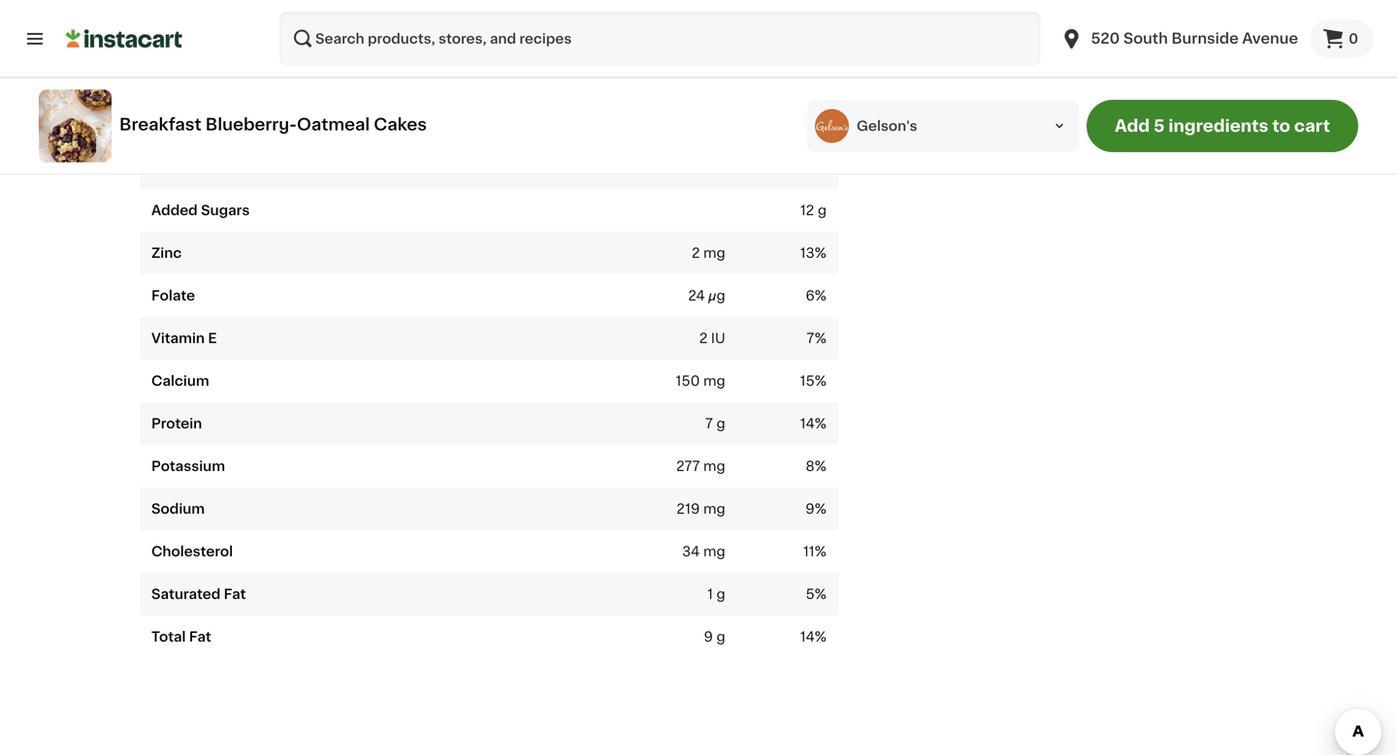 Task type: describe. For each thing, give the bounding box(es) containing it.
219
[[677, 503, 700, 516]]

add
[[1115, 118, 1150, 134]]

vitamin
[[151, 332, 205, 346]]

added sugars
[[151, 204, 250, 217]]

15
[[800, 375, 815, 388]]

fiber
[[151, 76, 187, 89]]

% for 34 mg
[[815, 545, 827, 559]]

14 % for 7 g
[[800, 417, 827, 431]]

8
[[806, 460, 815, 474]]

0 horizontal spatial 5
[[806, 588, 815, 602]]

mono
[[151, 33, 191, 47]]

12 g
[[800, 204, 827, 217]]

% for 7 g
[[815, 417, 827, 431]]

7 for 7 %
[[807, 332, 815, 346]]

south
[[1124, 32, 1168, 46]]

vitamin e
[[151, 332, 217, 346]]

instacart logo image
[[66, 27, 182, 50]]

9 %
[[806, 503, 827, 516]]

kcal
[[799, 161, 827, 175]]

% for 2 iu
[[815, 332, 827, 346]]

iu
[[711, 332, 725, 346]]

2 for 2 mg
[[692, 247, 700, 260]]

2 for 2 iu
[[699, 332, 708, 346]]

saturated fat
[[151, 588, 246, 602]]

264
[[769, 161, 796, 175]]

1 vertical spatial saturated
[[151, 588, 220, 602]]

13
[[800, 247, 815, 260]]

µg
[[709, 289, 725, 303]]

gelson's image
[[815, 109, 849, 143]]

1 % from the top
[[815, 119, 827, 132]]

6
[[806, 289, 815, 303]]

0 vertical spatial fat
[[267, 33, 289, 47]]

5 inside button
[[1154, 118, 1165, 134]]

7 %
[[807, 332, 827, 346]]

1 14 from the top
[[800, 119, 815, 132]]

cart
[[1294, 118, 1330, 134]]

24 µg
[[688, 289, 725, 303]]

1 horizontal spatial total
[[253, 119, 287, 132]]

0 button
[[1310, 19, 1374, 58]]

gelson's button
[[807, 100, 1079, 152]]

2 mg
[[692, 247, 725, 260]]

11
[[803, 545, 815, 559]]

mg for 2 mg
[[703, 247, 725, 260]]

2 520 south burnside avenue button from the left
[[1060, 12, 1298, 66]]

calcium
[[151, 375, 209, 388]]

% for 1 g
[[815, 588, 827, 602]]

1
[[707, 588, 713, 602]]

15 %
[[800, 375, 827, 388]]

cakes
[[374, 116, 427, 133]]

34
[[682, 545, 700, 559]]

0
[[1349, 32, 1358, 46]]

12
[[800, 204, 814, 217]]

520
[[1091, 32, 1120, 46]]

mg for 34 mg
[[703, 545, 725, 559]]

14 for 7 g
[[800, 417, 815, 431]]

blueberry-
[[205, 116, 297, 133]]

8 %
[[806, 460, 827, 474]]

mg for 277 mg
[[703, 460, 725, 474]]

folate
[[151, 289, 195, 303]]

264 kcal
[[769, 161, 827, 175]]

sodium
[[151, 503, 205, 516]]

7 g
[[705, 417, 725, 431]]



Task type: locate. For each thing, give the bounding box(es) containing it.
2 horizontal spatial fat
[[267, 33, 289, 47]]

150 mg
[[676, 375, 725, 388]]

sugars
[[201, 204, 250, 217]]

fat down saturated fat
[[189, 631, 211, 644]]

1 vertical spatial 2
[[699, 332, 708, 346]]

e
[[208, 332, 217, 346]]

mono saturated fat
[[151, 33, 289, 47]]

6 % from the top
[[815, 417, 827, 431]]

gelson's
[[857, 119, 917, 133]]

9 for 9 g
[[704, 631, 713, 644]]

ingredients
[[1169, 118, 1269, 134]]

mg right 34
[[703, 545, 725, 559]]

277 mg
[[676, 460, 725, 474]]

14 down 15
[[800, 417, 815, 431]]

9 g
[[704, 631, 725, 644]]

5 down 11
[[806, 588, 815, 602]]

1 g
[[707, 588, 725, 602]]

6 %
[[806, 289, 827, 303]]

0 vertical spatial saturated
[[195, 33, 264, 47]]

% down the 5 %
[[815, 631, 827, 644]]

277
[[676, 460, 700, 474]]

1 vertical spatial fat
[[224, 588, 246, 602]]

Search field
[[279, 12, 1041, 66]]

% up 8 %
[[815, 417, 827, 431]]

14 left gelson's 'icon'
[[800, 119, 815, 132]]

carbohydrate total
[[151, 119, 287, 132]]

% down 11 % at bottom
[[815, 588, 827, 602]]

14 % up kcal
[[800, 119, 827, 132]]

mg up μg
[[703, 247, 725, 260]]

2 mg from the top
[[703, 375, 725, 388]]

mg for 150 mg
[[703, 375, 725, 388]]

breakfast
[[119, 116, 201, 133]]

% for 150 mg
[[815, 375, 827, 388]]

burnside
[[1172, 32, 1239, 46]]

1 vertical spatial 9
[[704, 631, 713, 644]]

3 14 from the top
[[800, 631, 815, 644]]

g for 7 g
[[717, 417, 725, 431]]

fat for total fat
[[189, 631, 211, 644]]

avenue
[[1242, 32, 1298, 46]]

9 % from the top
[[815, 545, 827, 559]]

total fat
[[151, 631, 211, 644]]

0 vertical spatial 9
[[806, 503, 815, 516]]

4 % from the top
[[815, 332, 827, 346]]

% up the 5 %
[[815, 545, 827, 559]]

% for 24 µg
[[815, 289, 827, 303]]

saturated
[[195, 33, 264, 47], [151, 588, 220, 602]]

mg right the 219
[[703, 503, 725, 516]]

219 mg
[[677, 503, 725, 516]]

0 vertical spatial 2
[[692, 247, 700, 260]]

5 %
[[806, 588, 827, 602]]

0 horizontal spatial 7
[[705, 417, 713, 431]]

2 14 % from the top
[[800, 417, 827, 431]]

9 for 9 %
[[806, 503, 815, 516]]

mg for 219 mg
[[703, 503, 725, 516]]

add 5 ingredients to cart
[[1115, 118, 1330, 134]]

7
[[807, 332, 815, 346], [705, 417, 713, 431]]

1 horizontal spatial fat
[[224, 588, 246, 602]]

% for 277 mg
[[815, 460, 827, 474]]

0 horizontal spatial 9
[[704, 631, 713, 644]]

0 vertical spatial 14
[[800, 119, 815, 132]]

7 for 7 g
[[705, 417, 713, 431]]

added
[[151, 204, 198, 217]]

g for 12 g
[[818, 204, 827, 217]]

5 % from the top
[[815, 375, 827, 388]]

14 %
[[800, 119, 827, 132], [800, 417, 827, 431], [800, 631, 827, 644]]

520 south burnside avenue
[[1091, 32, 1298, 46]]

1 mg from the top
[[703, 247, 725, 260]]

2 vertical spatial fat
[[189, 631, 211, 644]]

2 left "iu"
[[699, 332, 708, 346]]

14 % down 15 %
[[800, 417, 827, 431]]

8 % from the top
[[815, 503, 827, 516]]

3 % from the top
[[815, 289, 827, 303]]

total
[[253, 119, 287, 132], [151, 631, 186, 644]]

1 vertical spatial 14 %
[[800, 417, 827, 431]]

1 520 south burnside avenue button from the left
[[1048, 12, 1310, 66]]

potassium
[[151, 460, 225, 474]]

2 up 24
[[692, 247, 700, 260]]

calories
[[151, 161, 209, 175]]

1 vertical spatial 7
[[705, 417, 713, 431]]

total down saturated fat
[[151, 631, 186, 644]]

% for 2 mg
[[815, 247, 827, 260]]

2 vertical spatial 14
[[800, 631, 815, 644]]

14 down the 5 %
[[800, 631, 815, 644]]

% down 7 %
[[815, 375, 827, 388]]

zinc
[[151, 247, 182, 260]]

carbohydrate
[[151, 119, 249, 132]]

13 %
[[800, 247, 827, 260]]

3 mg from the top
[[703, 460, 725, 474]]

fat for saturated fat
[[224, 588, 246, 602]]

10 % from the top
[[815, 588, 827, 602]]

2 % from the top
[[815, 247, 827, 260]]

7 up 277 mg
[[705, 417, 713, 431]]

1 horizontal spatial 5
[[1154, 118, 1165, 134]]

11 %
[[803, 545, 827, 559]]

1 horizontal spatial 7
[[807, 332, 815, 346]]

1 14 % from the top
[[800, 119, 827, 132]]

to
[[1272, 118, 1291, 134]]

% up "9 %"
[[815, 460, 827, 474]]

5
[[1154, 118, 1165, 134], [806, 588, 815, 602]]

% up 7 %
[[815, 289, 827, 303]]

0 horizontal spatial total
[[151, 631, 186, 644]]

g right 12
[[818, 204, 827, 217]]

1 vertical spatial 14
[[800, 417, 815, 431]]

fat down cholesterol
[[224, 588, 246, 602]]

add 5 ingredients to cart button
[[1087, 100, 1358, 152]]

0 horizontal spatial fat
[[189, 631, 211, 644]]

saturated right 'mono'
[[195, 33, 264, 47]]

g right '4'
[[818, 76, 827, 89]]

g up 277 mg
[[717, 417, 725, 431]]

5 mg from the top
[[703, 545, 725, 559]]

1 vertical spatial 5
[[806, 588, 815, 602]]

520 south burnside avenue button
[[1048, 12, 1310, 66], [1060, 12, 1298, 66]]

g for 9 g
[[717, 631, 725, 644]]

g
[[818, 76, 827, 89], [818, 204, 827, 217], [717, 417, 725, 431], [717, 588, 725, 602], [717, 631, 725, 644]]

% up 6 %
[[815, 247, 827, 260]]

4
[[805, 76, 814, 89]]

0 vertical spatial 14 %
[[800, 119, 827, 132]]

% down 6 %
[[815, 332, 827, 346]]

24
[[688, 289, 705, 303]]

9 down '8'
[[806, 503, 815, 516]]

11 % from the top
[[815, 631, 827, 644]]

2 14 from the top
[[800, 417, 815, 431]]

mg right 277
[[703, 460, 725, 474]]

1 horizontal spatial 9
[[806, 503, 815, 516]]

4 mg from the top
[[703, 503, 725, 516]]

fat
[[267, 33, 289, 47], [224, 588, 246, 602], [189, 631, 211, 644]]

150
[[676, 375, 700, 388]]

% down 8 %
[[815, 503, 827, 516]]

14 for 9 g
[[800, 631, 815, 644]]

14 % for 9 g
[[800, 631, 827, 644]]

%
[[815, 119, 827, 132], [815, 247, 827, 260], [815, 289, 827, 303], [815, 332, 827, 346], [815, 375, 827, 388], [815, 417, 827, 431], [815, 460, 827, 474], [815, 503, 827, 516], [815, 545, 827, 559], [815, 588, 827, 602], [815, 631, 827, 644]]

3 14 % from the top
[[800, 631, 827, 644]]

0 vertical spatial total
[[253, 119, 287, 132]]

total left "oatmeal"
[[253, 119, 287, 132]]

protein
[[151, 417, 202, 431]]

1 vertical spatial total
[[151, 631, 186, 644]]

g right 1
[[717, 588, 725, 602]]

saturated up total fat
[[151, 588, 220, 602]]

cholesterol
[[151, 545, 233, 559]]

mg right 150
[[703, 375, 725, 388]]

14 % down the 5 %
[[800, 631, 827, 644]]

% for 219 mg
[[815, 503, 827, 516]]

g for 4 g
[[818, 76, 827, 89]]

2
[[692, 247, 700, 260], [699, 332, 708, 346]]

2 iu
[[699, 332, 725, 346]]

2 vertical spatial 14 %
[[800, 631, 827, 644]]

oatmeal
[[297, 116, 370, 133]]

34 mg
[[682, 545, 725, 559]]

breakfast blueberry-oatmeal cakes
[[119, 116, 427, 133]]

4 g
[[805, 76, 827, 89]]

5 right add
[[1154, 118, 1165, 134]]

7 % from the top
[[815, 460, 827, 474]]

9
[[806, 503, 815, 516], [704, 631, 713, 644]]

g for 1 g
[[717, 588, 725, 602]]

0 vertical spatial 5
[[1154, 118, 1165, 134]]

7 down 6
[[807, 332, 815, 346]]

% for 9 g
[[815, 631, 827, 644]]

g down 1 g
[[717, 631, 725, 644]]

0 vertical spatial 7
[[807, 332, 815, 346]]

mg
[[703, 247, 725, 260], [703, 375, 725, 388], [703, 460, 725, 474], [703, 503, 725, 516], [703, 545, 725, 559]]

fat up breakfast blueberry-oatmeal cakes on the left of the page
[[267, 33, 289, 47]]

14
[[800, 119, 815, 132], [800, 417, 815, 431], [800, 631, 815, 644]]

9 down 1
[[704, 631, 713, 644]]

None search field
[[279, 12, 1041, 66]]

% down the "4 g"
[[815, 119, 827, 132]]



Task type: vqa. For each thing, say whether or not it's contained in the screenshot.
fifth '%' from the bottom of the page
yes



